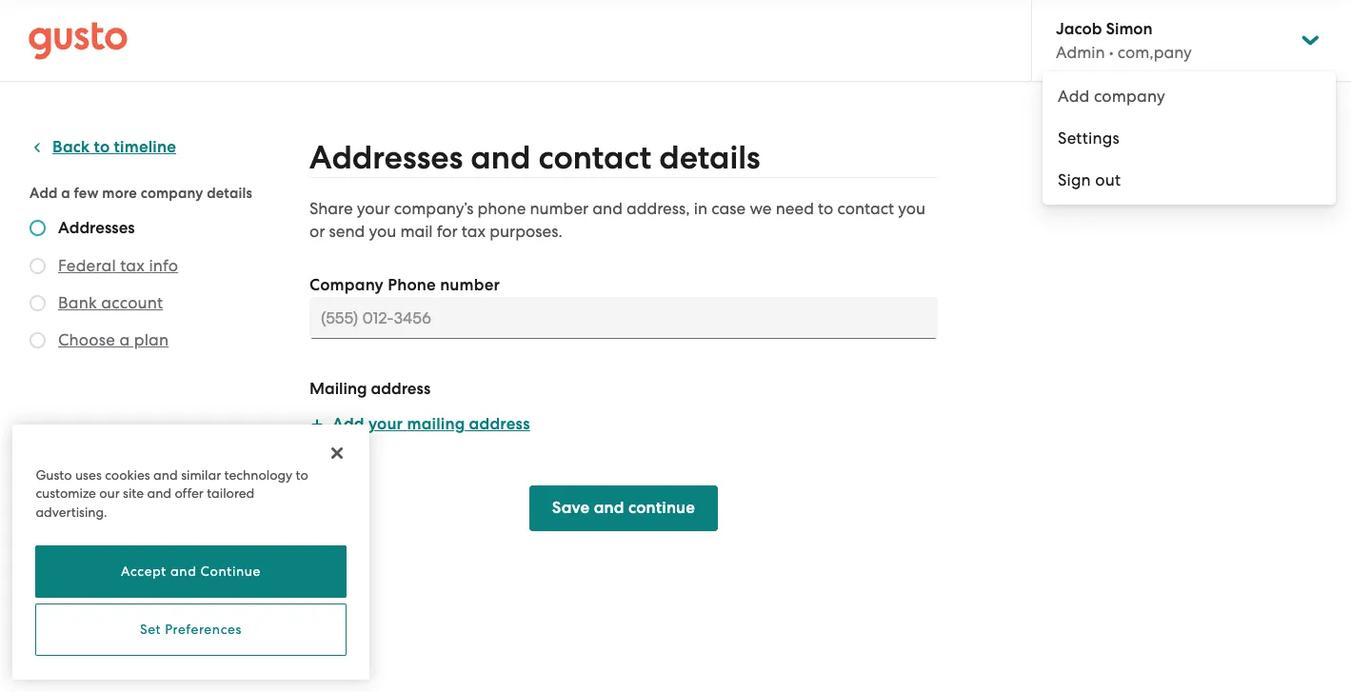 Task type: vqa. For each thing, say whether or not it's contained in the screenshot.
list containing People
no



Task type: describe. For each thing, give the bounding box(es) containing it.
customize
[[36, 486, 96, 501]]

account
[[101, 293, 163, 312]]

info
[[149, 256, 178, 275]]

Company Phone number telephone field
[[310, 297, 938, 339]]

0 horizontal spatial number
[[440, 275, 500, 295]]

mailing address
[[310, 379, 431, 399]]

1 check image from the top
[[30, 220, 46, 236]]

send
[[329, 222, 365, 241]]

settings
[[1058, 129, 1120, 148]]

case
[[712, 199, 746, 218]]

0 vertical spatial details
[[659, 138, 761, 177]]

gusto
[[36, 467, 72, 482]]

sign
[[1058, 170, 1091, 190]]

addresses for addresses
[[58, 218, 135, 238]]

check image
[[30, 295, 46, 311]]

addresses for addresses and contact details
[[310, 138, 463, 177]]

bank
[[58, 293, 97, 312]]

tax inside share your company's phone number and address, in case we need to contact you or send you mail for tax purposes.
[[462, 222, 486, 241]]

privacy link
[[90, 650, 138, 668]]

add company link
[[1043, 75, 1336, 117]]

need
[[776, 199, 814, 218]]

2 , from the left
[[138, 650, 142, 668]]

out
[[1095, 170, 1121, 190]]

continue
[[201, 564, 261, 579]]

and inside share your company's phone number and address, in case we need to contact you or send you mail for tax purposes.
[[593, 199, 623, 218]]

we
[[750, 199, 772, 218]]

terms link
[[43, 650, 83, 668]]

to inside share your company's phone number and address, in case we need to contact you or send you mail for tax purposes.
[[818, 199, 834, 218]]

mail
[[400, 222, 433, 241]]

check image for federal
[[30, 258, 46, 274]]

1 vertical spatial address
[[469, 414, 530, 434]]

cookies
[[160, 650, 213, 668]]

set
[[140, 622, 161, 638]]

mailing
[[310, 379, 367, 399]]

sign out
[[1058, 170, 1121, 190]]

back to timeline
[[52, 137, 176, 157]]

company
[[310, 275, 384, 295]]

our
[[99, 486, 120, 501]]

phone
[[388, 275, 436, 295]]

federal tax info button
[[58, 254, 178, 277]]

more
[[102, 185, 137, 202]]

offer
[[175, 486, 204, 501]]

technology
[[224, 467, 293, 482]]

preferences
[[165, 622, 242, 638]]

add for add your mailing address
[[332, 414, 364, 434]]

save
[[552, 498, 590, 518]]

phone
[[478, 199, 526, 218]]

choose a plan
[[58, 330, 169, 350]]

cookies button
[[160, 648, 213, 670]]

a for add
[[61, 185, 70, 202]]

for
[[437, 222, 458, 241]]

cookies
[[105, 467, 150, 482]]

set preferences button
[[36, 604, 346, 656]]

share your company's phone number and address, in case we need to contact you or send you mail for tax purposes.
[[310, 199, 926, 241]]

mailing
[[407, 414, 465, 434]]

0 vertical spatial address
[[371, 379, 431, 399]]

choose
[[58, 330, 115, 350]]

add your mailing address
[[332, 414, 530, 434]]

federal
[[58, 256, 116, 275]]

1 , from the left
[[83, 650, 86, 668]]

your for add
[[369, 414, 403, 434]]

home image
[[29, 21, 128, 60]]

a for choose
[[119, 330, 130, 350]]

contact inside share your company's phone number and address, in case we need to contact you or send you mail for tax purposes.
[[838, 199, 894, 218]]

•
[[1109, 43, 1114, 62]]

simon
[[1106, 19, 1153, 39]]

terms
[[43, 650, 83, 668]]

to inside gusto uses cookies and similar technology to customize our site and offer tailored advertising.
[[296, 467, 308, 482]]

check image for choose
[[30, 332, 46, 349]]

bank account
[[58, 293, 163, 312]]

1 horizontal spatial company
[[1094, 87, 1166, 106]]

to inside button
[[94, 137, 110, 157]]

jacob
[[1056, 19, 1102, 39]]

and right the accept at the bottom left of page
[[170, 564, 197, 579]]

back to timeline button
[[30, 136, 176, 159]]



Task type: locate. For each thing, give the bounding box(es) containing it.
1 horizontal spatial ,
[[138, 650, 142, 668]]

1 horizontal spatial number
[[530, 199, 589, 218]]

2 check image from the top
[[30, 258, 46, 274]]

contact
[[538, 138, 652, 177], [838, 199, 894, 218]]

company phone number
[[310, 275, 500, 295]]

0 horizontal spatial you
[[369, 222, 396, 241]]

in
[[694, 199, 708, 218]]

few
[[74, 185, 99, 202]]

purposes.
[[490, 222, 563, 241]]

0 horizontal spatial tax
[[120, 256, 145, 275]]

add left few
[[30, 185, 58, 202]]

0 vertical spatial add
[[1058, 87, 1090, 106]]

company
[[1094, 87, 1166, 106], [141, 185, 203, 202]]

0 horizontal spatial contact
[[538, 138, 652, 177]]

1 vertical spatial check image
[[30, 258, 46, 274]]

a
[[61, 185, 70, 202], [119, 330, 130, 350]]

your for share
[[357, 199, 390, 218]]

addresses list
[[30, 218, 264, 355]]

privacy
[[90, 650, 138, 668]]

1 horizontal spatial contact
[[838, 199, 894, 218]]

1 vertical spatial a
[[119, 330, 130, 350]]

1 vertical spatial number
[[440, 275, 500, 295]]

2 horizontal spatial add
[[1058, 87, 1090, 106]]

and right save
[[594, 498, 624, 518]]

0 vertical spatial to
[[94, 137, 110, 157]]

advertising.
[[36, 504, 107, 520]]

tax inside 'button'
[[120, 256, 145, 275]]

address right mailing
[[469, 414, 530, 434]]

0 vertical spatial company
[[1094, 87, 1166, 106]]

0 horizontal spatial addresses
[[58, 218, 135, 238]]

1 vertical spatial to
[[818, 199, 834, 218]]

2 vertical spatial to
[[296, 467, 308, 482]]

number
[[530, 199, 589, 218], [440, 275, 500, 295]]

similar
[[181, 467, 221, 482]]

add down admin
[[1058, 87, 1090, 106]]

0 horizontal spatial details
[[207, 185, 253, 202]]

1 vertical spatial addresses
[[58, 218, 135, 238]]

to right back
[[94, 137, 110, 157]]

, left privacy
[[83, 650, 86, 668]]

addresses and contact details
[[310, 138, 761, 177]]

save and continue button
[[529, 486, 718, 531]]

1 vertical spatial contact
[[838, 199, 894, 218]]

add a few more company details
[[30, 185, 253, 202]]

choose a plan button
[[58, 329, 169, 351]]

uses
[[75, 467, 102, 482]]

com,pany
[[1118, 43, 1192, 62]]

2 vertical spatial add
[[332, 414, 364, 434]]

federal tax info
[[58, 256, 178, 275]]

0 vertical spatial a
[[61, 185, 70, 202]]

0 vertical spatial check image
[[30, 220, 46, 236]]

0 horizontal spatial address
[[371, 379, 431, 399]]

your down mailing address
[[369, 414, 403, 434]]

0 vertical spatial your
[[357, 199, 390, 218]]

0 horizontal spatial company
[[141, 185, 203, 202]]

address up add your mailing address
[[371, 379, 431, 399]]

1 horizontal spatial a
[[119, 330, 130, 350]]

1 vertical spatial details
[[207, 185, 253, 202]]

site
[[123, 486, 144, 501]]

number inside share your company's phone number and address, in case we need to contact you or send you mail for tax purposes.
[[530, 199, 589, 218]]

tax left info
[[120, 256, 145, 275]]

your up the send
[[357, 199, 390, 218]]

you
[[898, 199, 926, 218], [369, 222, 396, 241]]

bank account button
[[58, 291, 163, 314]]

, left &
[[138, 650, 142, 668]]

0 horizontal spatial a
[[61, 185, 70, 202]]

addresses inside list
[[58, 218, 135, 238]]

share
[[310, 199, 353, 218]]

settings link
[[1043, 117, 1336, 159]]

add for add company
[[1058, 87, 1090, 106]]

tailored
[[207, 486, 255, 501]]

2 horizontal spatial to
[[818, 199, 834, 218]]

set preferences
[[140, 622, 242, 638]]

a inside choose a plan button
[[119, 330, 130, 350]]

&
[[146, 650, 156, 668]]

tax
[[462, 222, 486, 241], [120, 256, 145, 275]]

1 horizontal spatial address
[[469, 414, 530, 434]]

0 vertical spatial number
[[530, 199, 589, 218]]

and
[[471, 138, 531, 177], [593, 199, 623, 218], [153, 467, 178, 482], [147, 486, 171, 501], [594, 498, 624, 518], [170, 564, 197, 579]]

number right the phone
[[440, 275, 500, 295]]

accept
[[121, 564, 167, 579]]

0 horizontal spatial add
[[30, 185, 58, 202]]

continue
[[629, 498, 695, 518]]

and up the offer
[[153, 467, 178, 482]]

addresses down few
[[58, 218, 135, 238]]

1 vertical spatial add
[[30, 185, 58, 202]]

to right technology
[[296, 467, 308, 482]]

1 vertical spatial company
[[141, 185, 203, 202]]

to right need
[[818, 199, 834, 218]]

add for add a few more company details
[[30, 185, 58, 202]]

your
[[357, 199, 390, 218], [369, 414, 403, 434]]

1 horizontal spatial addresses
[[310, 138, 463, 177]]

1 vertical spatial your
[[369, 414, 403, 434]]

terms , privacy , & cookies
[[43, 650, 213, 668]]

jacob simon admin • com,pany
[[1056, 19, 1192, 62]]

a left plan at the left
[[119, 330, 130, 350]]

number up the purposes.
[[530, 199, 589, 218]]

address
[[371, 379, 431, 399], [469, 414, 530, 434]]

or
[[310, 222, 325, 241]]

your inside share your company's phone number and address, in case we need to contact you or send you mail for tax purposes.
[[357, 199, 390, 218]]

addresses
[[310, 138, 463, 177], [58, 218, 135, 238]]

contact right need
[[838, 199, 894, 218]]

address,
[[627, 199, 690, 218]]

0 vertical spatial tax
[[462, 222, 486, 241]]

1 horizontal spatial to
[[296, 467, 308, 482]]

,
[[83, 650, 86, 668], [138, 650, 142, 668]]

gusto uses cookies and similar technology to customize our site and offer tailored advertising.
[[36, 467, 308, 520]]

check image
[[30, 220, 46, 236], [30, 258, 46, 274], [30, 332, 46, 349]]

contact up share your company's phone number and address, in case we need to contact you or send you mail for tax purposes.
[[538, 138, 652, 177]]

company right more
[[141, 185, 203, 202]]

0 vertical spatial contact
[[538, 138, 652, 177]]

tax right for
[[462, 222, 486, 241]]

a left few
[[61, 185, 70, 202]]

company down •
[[1094, 87, 1166, 106]]

1 horizontal spatial add
[[332, 414, 364, 434]]

1 vertical spatial you
[[369, 222, 396, 241]]

1 horizontal spatial you
[[898, 199, 926, 218]]

timeline
[[114, 137, 176, 157]]

2 vertical spatial check image
[[30, 332, 46, 349]]

accept and continue button
[[36, 546, 346, 598]]

0 horizontal spatial ,
[[83, 650, 86, 668]]

add company
[[1058, 87, 1166, 106]]

and up phone
[[471, 138, 531, 177]]

and right site at the bottom left of the page
[[147, 486, 171, 501]]

0 horizontal spatial to
[[94, 137, 110, 157]]

admin
[[1056, 43, 1105, 62]]

addresses up company's
[[310, 138, 463, 177]]

add down mailing
[[332, 414, 364, 434]]

sign out button
[[1043, 159, 1336, 201]]

details
[[659, 138, 761, 177], [207, 185, 253, 202]]

1 vertical spatial tax
[[120, 256, 145, 275]]

add
[[1058, 87, 1090, 106], [30, 185, 58, 202], [332, 414, 364, 434]]

back
[[52, 137, 90, 157]]

save and continue
[[552, 498, 695, 518]]

and left address,
[[593, 199, 623, 218]]

company's
[[394, 199, 474, 218]]

1 horizontal spatial details
[[659, 138, 761, 177]]

accept and continue
[[121, 564, 261, 579]]

3 check image from the top
[[30, 332, 46, 349]]

1 horizontal spatial tax
[[462, 222, 486, 241]]

plan
[[134, 330, 169, 350]]

to
[[94, 137, 110, 157], [818, 199, 834, 218], [296, 467, 308, 482]]

0 vertical spatial you
[[898, 199, 926, 218]]

0 vertical spatial addresses
[[310, 138, 463, 177]]



